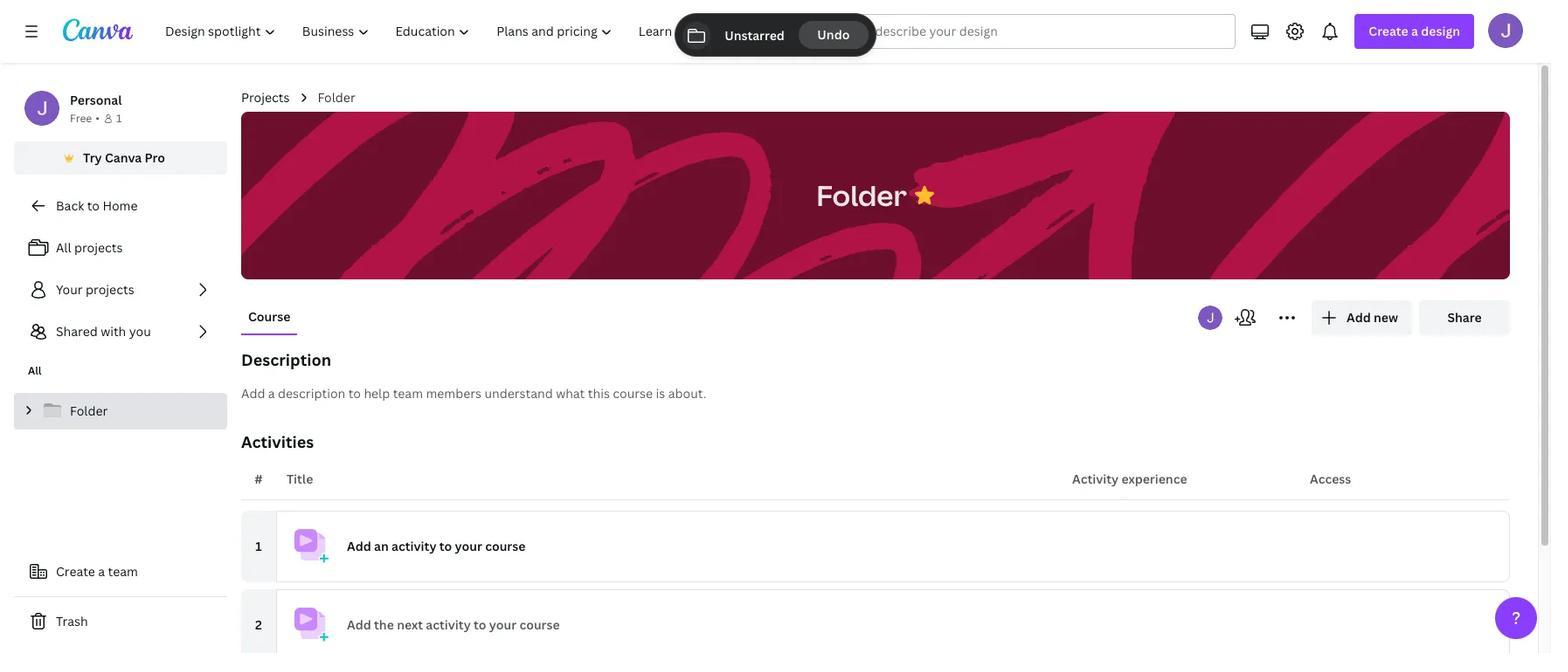 Task type: describe. For each thing, give the bounding box(es) containing it.
trash link
[[14, 605, 227, 640]]

create a team button
[[14, 555, 227, 590]]

to right back
[[87, 198, 100, 214]]

you
[[129, 323, 151, 340]]

share
[[1448, 309, 1482, 326]]

course inside button
[[613, 385, 653, 402]]

shared with you link
[[14, 315, 227, 350]]

all projects link
[[14, 231, 227, 266]]

0 vertical spatial folder
[[318, 89, 355, 106]]

0 vertical spatial 1
[[116, 111, 122, 126]]

course
[[248, 308, 291, 325]]

course inside "dropdown button"
[[485, 538, 526, 555]]

access
[[1310, 471, 1351, 488]]

activity
[[1072, 471, 1119, 488]]

try
[[83, 149, 102, 166]]

home
[[103, 198, 138, 214]]

projects for your projects
[[86, 281, 134, 298]]

an
[[374, 538, 389, 555]]

about.
[[668, 385, 707, 402]]

help
[[364, 385, 390, 402]]

your projects link
[[14, 273, 227, 308]]

add new
[[1347, 309, 1398, 326]]

back to home link
[[14, 189, 227, 224]]

what
[[556, 385, 585, 402]]

add a description to help team members understand what this course is about.
[[241, 385, 707, 402]]

add the next activity to your course
[[347, 617, 560, 634]]

activity inside "dropdown button"
[[392, 538, 436, 555]]

trash
[[56, 613, 88, 630]]

with
[[101, 323, 126, 340]]

unstarred
[[725, 27, 785, 43]]

add new button
[[1312, 301, 1412, 336]]

try canva pro button
[[14, 142, 227, 175]]

understand
[[485, 385, 553, 402]]

projects
[[241, 89, 290, 106]]

free
[[70, 111, 92, 126]]

folder button
[[808, 168, 916, 223]]

your
[[56, 281, 83, 298]]

projects for all projects
[[74, 239, 123, 256]]

title
[[287, 471, 313, 488]]

all projects
[[56, 239, 123, 256]]

team inside "button"
[[108, 564, 138, 580]]

a for design
[[1411, 23, 1418, 39]]

activities
[[241, 432, 314, 453]]

design
[[1421, 23, 1460, 39]]

is
[[656, 385, 665, 402]]

to inside "dropdown button"
[[439, 538, 452, 555]]

description
[[241, 350, 331, 371]]

try canva pro
[[83, 149, 165, 166]]

members
[[426, 385, 482, 402]]

projects link
[[241, 88, 290, 107]]

create a team
[[56, 564, 138, 580]]

create for create a team
[[56, 564, 95, 580]]

team inside button
[[393, 385, 423, 402]]

create for create a design
[[1369, 23, 1409, 39]]

all for all
[[28, 364, 42, 378]]

a for description
[[268, 385, 275, 402]]

the
[[374, 617, 394, 634]]



Task type: vqa. For each thing, say whether or not it's contained in the screenshot.
Tara Schultz's team 'image'
no



Task type: locate. For each thing, give the bounding box(es) containing it.
add for add an activity to your course
[[347, 538, 371, 555]]

create inside create a design dropdown button
[[1369, 23, 1409, 39]]

create a design button
[[1355, 14, 1474, 49]]

all inside list
[[56, 239, 71, 256]]

new
[[1374, 309, 1398, 326]]

folder
[[318, 89, 355, 106], [816, 176, 907, 214], [70, 403, 108, 419]]

a for team
[[98, 564, 105, 580]]

0 horizontal spatial a
[[98, 564, 105, 580]]

back
[[56, 198, 84, 214]]

1 vertical spatial course
[[485, 538, 526, 555]]

activity experience
[[1072, 471, 1187, 488]]

1 horizontal spatial all
[[56, 239, 71, 256]]

1 vertical spatial activity
[[426, 617, 471, 634]]

folder link down shared with you link
[[14, 393, 227, 430]]

list
[[14, 231, 227, 350]]

create inside create a team "button"
[[56, 564, 95, 580]]

1 horizontal spatial a
[[268, 385, 275, 402]]

undo button
[[799, 21, 869, 49]]

your inside "dropdown button"
[[455, 538, 482, 555]]

Search search field
[[779, 15, 1201, 48]]

shared
[[56, 323, 98, 340]]

1 right "•"
[[116, 111, 122, 126]]

shared with you
[[56, 323, 151, 340]]

all
[[56, 239, 71, 256], [28, 364, 42, 378]]

2
[[255, 617, 262, 634]]

0 horizontal spatial your
[[455, 538, 482, 555]]

projects right 'your'
[[86, 281, 134, 298]]

1 vertical spatial a
[[268, 385, 275, 402]]

add inside button
[[241, 385, 265, 402]]

add left the
[[347, 617, 371, 634]]

1 vertical spatial team
[[108, 564, 138, 580]]

canva
[[105, 149, 142, 166]]

2 horizontal spatial a
[[1411, 23, 1418, 39]]

a inside button
[[268, 385, 275, 402]]

1 vertical spatial all
[[28, 364, 42, 378]]

2 vertical spatial a
[[98, 564, 105, 580]]

projects down back to home
[[74, 239, 123, 256]]

folder inside button
[[816, 176, 907, 214]]

free •
[[70, 111, 100, 126]]

back to home
[[56, 198, 138, 214]]

add left new at the right of the page
[[1347, 309, 1371, 326]]

activity right next
[[426, 617, 471, 634]]

1 vertical spatial create
[[56, 564, 95, 580]]

next
[[397, 617, 423, 634]]

your
[[455, 538, 482, 555], [489, 617, 517, 634]]

folder link
[[318, 88, 355, 107], [14, 393, 227, 430]]

#
[[255, 471, 263, 488]]

list containing all projects
[[14, 231, 227, 350]]

projects
[[74, 239, 123, 256], [86, 281, 134, 298]]

activity
[[392, 538, 436, 555], [426, 617, 471, 634]]

to right next
[[474, 617, 486, 634]]

add an activity to your course
[[347, 538, 526, 555]]

2 vertical spatial course
[[519, 617, 560, 634]]

to left help in the bottom left of the page
[[348, 385, 361, 402]]

team right help in the bottom left of the page
[[393, 385, 423, 402]]

1 horizontal spatial team
[[393, 385, 423, 402]]

create
[[1369, 23, 1409, 39], [56, 564, 95, 580]]

status containing undo
[[676, 14, 876, 56]]

add inside "dropdown button"
[[347, 538, 371, 555]]

0 vertical spatial create
[[1369, 23, 1409, 39]]

status
[[676, 14, 876, 56]]

a left design
[[1411, 23, 1418, 39]]

undo
[[817, 26, 850, 43]]

0 vertical spatial course
[[613, 385, 653, 402]]

experience
[[1122, 471, 1187, 488]]

to
[[87, 198, 100, 214], [348, 385, 361, 402], [439, 538, 452, 555], [474, 617, 486, 634]]

pro
[[145, 149, 165, 166]]

share button
[[1419, 301, 1510, 336]]

a inside dropdown button
[[1411, 23, 1418, 39]]

add an activity to your course button
[[276, 511, 1510, 583]]

0 horizontal spatial 1
[[116, 111, 122, 126]]

add a description to help team members understand what this course is about. button
[[241, 385, 1510, 404]]

course
[[613, 385, 653, 402], [485, 538, 526, 555], [519, 617, 560, 634]]

team up "trash" link at the bottom left
[[108, 564, 138, 580]]

0 vertical spatial folder link
[[318, 88, 355, 107]]

1 down #
[[255, 538, 262, 555]]

1
[[116, 111, 122, 126], [255, 538, 262, 555]]

1 horizontal spatial 1
[[255, 538, 262, 555]]

this
[[588, 385, 610, 402]]

a inside "button"
[[98, 564, 105, 580]]

a
[[1411, 23, 1418, 39], [268, 385, 275, 402], [98, 564, 105, 580]]

create a design
[[1369, 23, 1460, 39]]

•
[[95, 111, 100, 126]]

0 horizontal spatial folder
[[70, 403, 108, 419]]

0 horizontal spatial team
[[108, 564, 138, 580]]

2 horizontal spatial folder
[[816, 176, 907, 214]]

add
[[1347, 309, 1371, 326], [241, 385, 265, 402], [347, 538, 371, 555], [347, 617, 371, 634]]

None search field
[[744, 14, 1236, 49]]

add for add new
[[1347, 309, 1371, 326]]

team
[[393, 385, 423, 402], [108, 564, 138, 580]]

0 horizontal spatial create
[[56, 564, 95, 580]]

0 vertical spatial a
[[1411, 23, 1418, 39]]

1 horizontal spatial folder link
[[318, 88, 355, 107]]

to right an
[[439, 538, 452, 555]]

to inside button
[[348, 385, 361, 402]]

create up trash
[[56, 564, 95, 580]]

1 vertical spatial your
[[489, 617, 517, 634]]

2 vertical spatial folder
[[70, 403, 108, 419]]

0 vertical spatial team
[[393, 385, 423, 402]]

add inside dropdown button
[[1347, 309, 1371, 326]]

folder link right projects link
[[318, 88, 355, 107]]

add for add the next activity to your course
[[347, 617, 371, 634]]

0 vertical spatial projects
[[74, 239, 123, 256]]

0 vertical spatial activity
[[392, 538, 436, 555]]

add for add a description to help team members understand what this course is about.
[[241, 385, 265, 402]]

1 vertical spatial 1
[[255, 538, 262, 555]]

your projects
[[56, 281, 134, 298]]

1 horizontal spatial create
[[1369, 23, 1409, 39]]

1 horizontal spatial your
[[489, 617, 517, 634]]

1 vertical spatial folder link
[[14, 393, 227, 430]]

top level navigation element
[[154, 14, 702, 49]]

add left an
[[347, 538, 371, 555]]

0 horizontal spatial folder link
[[14, 393, 227, 430]]

0 vertical spatial all
[[56, 239, 71, 256]]

course button
[[241, 301, 298, 334]]

jacob simon image
[[1488, 13, 1523, 48]]

0 vertical spatial your
[[455, 538, 482, 555]]

1 vertical spatial projects
[[86, 281, 134, 298]]

1 horizontal spatial folder
[[318, 89, 355, 106]]

description
[[278, 385, 345, 402]]

activity right an
[[392, 538, 436, 555]]

1 vertical spatial folder
[[816, 176, 907, 214]]

create left design
[[1369, 23, 1409, 39]]

all for all projects
[[56, 239, 71, 256]]

add down description
[[241, 385, 265, 402]]

a down description
[[268, 385, 275, 402]]

a up "trash" link at the bottom left
[[98, 564, 105, 580]]

personal
[[70, 92, 122, 108]]

0 horizontal spatial all
[[28, 364, 42, 378]]



